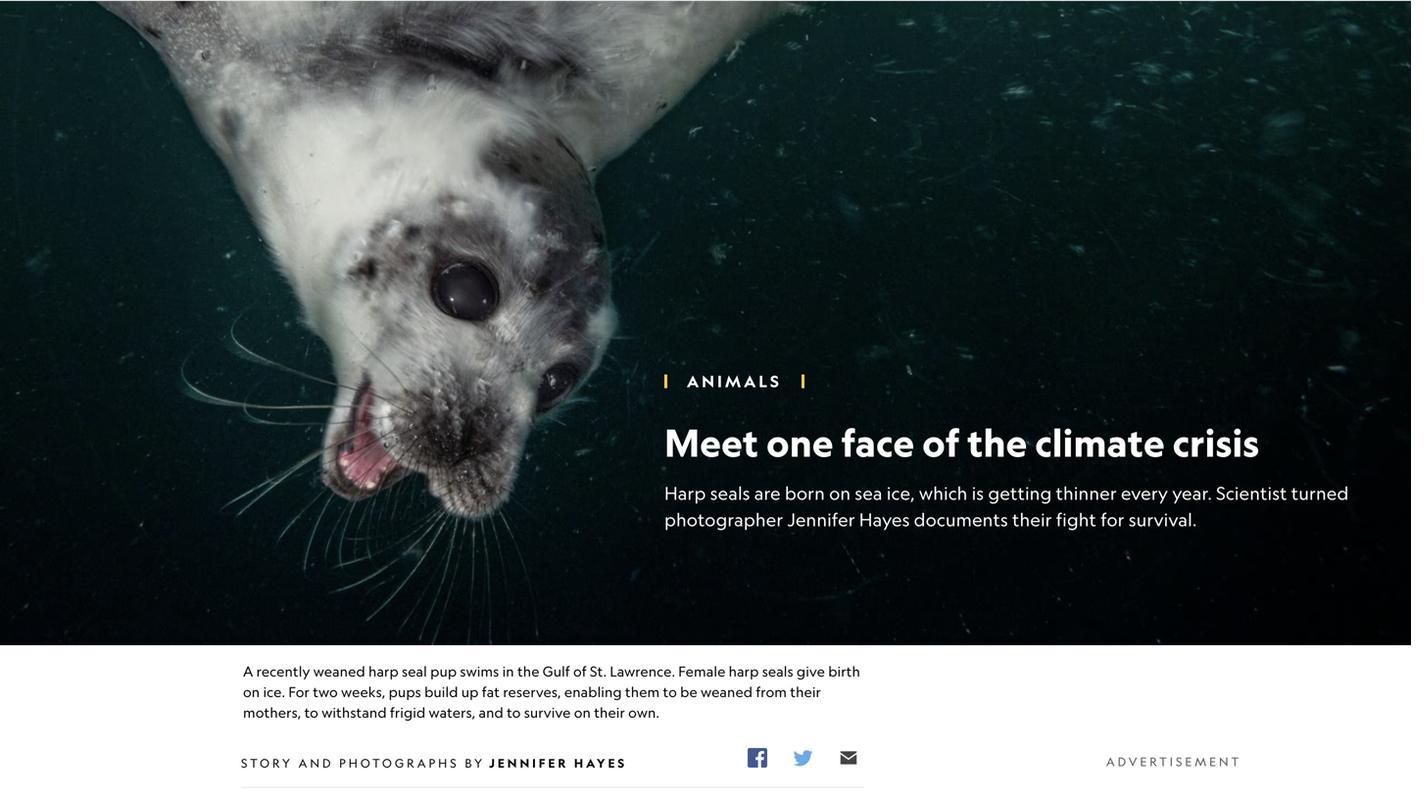 Task type: locate. For each thing, give the bounding box(es) containing it.
hayes down sea at the right bottom of the page
[[859, 509, 910, 531]]

weaned down female
[[701, 684, 753, 701]]

of
[[922, 419, 960, 466], [573, 663, 587, 680]]

ice,
[[887, 483, 915, 504]]

the up is
[[967, 419, 1027, 466]]

year.
[[1172, 483, 1212, 504]]

swims
[[460, 663, 499, 680]]

1 horizontal spatial weaned
[[701, 684, 753, 701]]

0 vertical spatial seals
[[710, 483, 750, 504]]

getting
[[988, 483, 1052, 504]]

harp up weeks,
[[368, 663, 399, 680]]

withstand
[[322, 705, 387, 721]]

frigid
[[390, 705, 426, 721]]

2 vertical spatial on
[[574, 705, 591, 721]]

on down "enabling"
[[574, 705, 591, 721]]

recently
[[256, 663, 310, 680]]

weeks,
[[341, 684, 385, 701]]

pups
[[389, 684, 421, 701]]

to left the be
[[663, 684, 677, 701]]

build
[[424, 684, 458, 701]]

weaned
[[313, 663, 365, 680], [701, 684, 753, 701]]

and right story
[[298, 756, 334, 771]]

jennifer right by
[[489, 756, 569, 771]]

1 vertical spatial seals
[[762, 663, 793, 680]]

1 horizontal spatial harp
[[729, 663, 759, 680]]

0 horizontal spatial seals
[[710, 483, 750, 504]]

0 horizontal spatial jennifer
[[489, 756, 569, 771]]

1 vertical spatial the
[[517, 663, 539, 680]]

2 vertical spatial their
[[594, 705, 625, 721]]

0 horizontal spatial weaned
[[313, 663, 365, 680]]

turned
[[1291, 483, 1349, 504]]

0 vertical spatial weaned
[[313, 663, 365, 680]]

photographer
[[664, 509, 783, 531]]

seals up from
[[762, 663, 793, 680]]

on left sea at the right bottom of the page
[[829, 483, 851, 504]]

seals up photographer
[[710, 483, 750, 504]]

for
[[288, 684, 310, 701]]

of left 'st.'
[[573, 663, 587, 680]]

on down 'a'
[[243, 684, 260, 701]]

and down fat
[[479, 705, 504, 721]]

0 horizontal spatial on
[[243, 684, 260, 701]]

to down for
[[304, 705, 318, 721]]

on
[[829, 483, 851, 504], [243, 684, 260, 701], [574, 705, 591, 721]]

their down getting
[[1012, 509, 1052, 531]]

2 horizontal spatial on
[[829, 483, 851, 504]]

to
[[663, 684, 677, 701], [304, 705, 318, 721], [507, 705, 521, 721]]

story
[[241, 756, 293, 771]]

from
[[756, 684, 787, 701]]

born
[[785, 483, 825, 504]]

documents
[[914, 509, 1008, 531]]

up
[[461, 684, 479, 701]]

scientist
[[1216, 483, 1287, 504]]

0 vertical spatial jennifer
[[787, 509, 855, 531]]

the right in
[[517, 663, 539, 680]]

0 horizontal spatial to
[[304, 705, 318, 721]]

give
[[797, 663, 825, 680]]

harp
[[368, 663, 399, 680], [729, 663, 759, 680]]

1 horizontal spatial hayes
[[859, 509, 910, 531]]

1 horizontal spatial and
[[479, 705, 504, 721]]

weaned up two
[[313, 663, 365, 680]]

0 horizontal spatial of
[[573, 663, 587, 680]]

animals
[[687, 371, 782, 391]]

jennifer
[[787, 509, 855, 531], [489, 756, 569, 771]]

their
[[1012, 509, 1052, 531], [790, 684, 821, 701], [594, 705, 625, 721]]

harp up from
[[729, 663, 759, 680]]

0 vertical spatial their
[[1012, 509, 1052, 531]]

0 horizontal spatial their
[[594, 705, 625, 721]]

mothers,
[[243, 705, 301, 721]]

1 vertical spatial weaned
[[701, 684, 753, 701]]

1 vertical spatial their
[[790, 684, 821, 701]]

to down 'reserves,'
[[507, 705, 521, 721]]

seals inside a recently weaned harp seal pup swims in the gulf of st. lawrence. female harp seals give birth on ice. for two weeks, pups build up fat reserves, enabling them to be weaned from their mothers, to withstand frigid waters, and to survive on their own.
[[762, 663, 793, 680]]

own.
[[628, 705, 659, 721]]

are
[[754, 483, 781, 504]]

1 horizontal spatial jennifer
[[787, 509, 855, 531]]

be
[[680, 684, 698, 701]]

enabling
[[564, 684, 622, 701]]

1 vertical spatial and
[[298, 756, 334, 771]]

and
[[479, 705, 504, 721], [298, 756, 334, 771]]

2 horizontal spatial their
[[1012, 509, 1052, 531]]

0 horizontal spatial hayes
[[574, 756, 627, 771]]

and inside story and photographs by jennifer hayes
[[298, 756, 334, 771]]

the
[[967, 419, 1027, 466], [517, 663, 539, 680]]

crisis
[[1173, 419, 1259, 466]]

0 horizontal spatial and
[[298, 756, 334, 771]]

their down 'give'
[[790, 684, 821, 701]]

1 horizontal spatial their
[[790, 684, 821, 701]]

hayes down "enabling"
[[574, 756, 627, 771]]

meet one face of the climate crisis
[[664, 419, 1259, 466]]

thinner
[[1056, 483, 1117, 504]]

sea
[[855, 483, 883, 504]]

female
[[678, 663, 726, 680]]

1 horizontal spatial on
[[574, 705, 591, 721]]

climate
[[1035, 419, 1165, 466]]

harp seals are born on sea ice, which is getting thinner every year. scientist turned photographer jennifer hayes documents their fight for survival.
[[664, 483, 1349, 531]]

1 horizontal spatial the
[[967, 419, 1027, 466]]

them
[[625, 684, 660, 701]]

seals inside harp seals are born on sea ice, which is getting thinner every year. scientist turned photographer jennifer hayes documents their fight for survival.
[[710, 483, 750, 504]]

their down "enabling"
[[594, 705, 625, 721]]

0 vertical spatial on
[[829, 483, 851, 504]]

0 horizontal spatial the
[[517, 663, 539, 680]]

hayes
[[859, 509, 910, 531], [574, 756, 627, 771]]

seals
[[710, 483, 750, 504], [762, 663, 793, 680]]

0 vertical spatial hayes
[[859, 509, 910, 531]]

1 horizontal spatial of
[[922, 419, 960, 466]]

ice.
[[263, 684, 285, 701]]

animals link
[[687, 371, 782, 391]]

1 horizontal spatial seals
[[762, 663, 793, 680]]

0 vertical spatial the
[[967, 419, 1027, 466]]

jennifer down born
[[787, 509, 855, 531]]

0 horizontal spatial harp
[[368, 663, 399, 680]]

1 vertical spatial of
[[573, 663, 587, 680]]

0 vertical spatial and
[[479, 705, 504, 721]]

reserves,
[[503, 684, 561, 701]]

of up "which"
[[922, 419, 960, 466]]



Task type: describe. For each thing, give the bounding box(es) containing it.
is
[[972, 483, 984, 504]]

fight
[[1056, 509, 1097, 531]]

of inside a recently weaned harp seal pup swims in the gulf of st. lawrence. female harp seals give birth on ice. for two weeks, pups build up fat reserves, enabling them to be weaned from their mothers, to withstand frigid waters, and to survive on their own.
[[573, 663, 587, 680]]

their inside harp seals are born on sea ice, which is getting thinner every year. scientist turned photographer jennifer hayes documents their fight for survival.
[[1012, 509, 1052, 531]]

story and photographs by jennifer hayes element
[[241, 753, 742, 773]]

survive
[[524, 705, 571, 721]]

birth
[[828, 663, 860, 680]]

fat
[[482, 684, 500, 701]]

seal
[[402, 663, 427, 680]]

1 vertical spatial hayes
[[574, 756, 627, 771]]

a
[[243, 663, 253, 680]]

1 horizontal spatial to
[[507, 705, 521, 721]]

story and photographs by jennifer hayes
[[241, 756, 627, 771]]

photographs
[[339, 756, 459, 771]]

two
[[313, 684, 338, 701]]

2 horizontal spatial to
[[663, 684, 677, 701]]

2 harp from the left
[[729, 663, 759, 680]]

one
[[766, 419, 834, 466]]

survival.
[[1129, 509, 1197, 531]]

face
[[841, 419, 914, 466]]

and inside a recently weaned harp seal pup swims in the gulf of st. lawrence. female harp seals give birth on ice. for two weeks, pups build up fat reserves, enabling them to be weaned from their mothers, to withstand frigid waters, and to survive on their own.
[[479, 705, 504, 721]]

meet
[[664, 419, 758, 466]]

lawrence.
[[610, 663, 675, 680]]

gulf
[[543, 663, 570, 680]]

by
[[465, 756, 485, 771]]

1 vertical spatial jennifer
[[489, 756, 569, 771]]

a recently weaned harp seal pup swims in the gulf of st. lawrence. female harp seals give birth on ice. for two weeks, pups build up fat reserves, enabling them to be weaned from their mothers, to withstand frigid waters, and to survive on their own.
[[243, 663, 860, 721]]

jennifer inside harp seals are born on sea ice, which is getting thinner every year. scientist turned photographer jennifer hayes documents their fight for survival.
[[787, 509, 855, 531]]

waters,
[[429, 705, 476, 721]]

hayes inside harp seals are born on sea ice, which is getting thinner every year. scientist turned photographer jennifer hayes documents their fight for survival.
[[859, 509, 910, 531]]

1 vertical spatial on
[[243, 684, 260, 701]]

1 harp from the left
[[368, 663, 399, 680]]

for
[[1101, 509, 1125, 531]]

pup
[[430, 663, 457, 680]]

in
[[502, 663, 514, 680]]

0 vertical spatial of
[[922, 419, 960, 466]]

a fluffy seal pub with wide eyes flipping over underwater below a chunk of ice. image
[[0, 0, 1411, 646]]

harp
[[664, 483, 706, 504]]

the inside a recently weaned harp seal pup swims in the gulf of st. lawrence. female harp seals give birth on ice. for two weeks, pups build up fat reserves, enabling them to be weaned from their mothers, to withstand frigid waters, and to survive on their own.
[[517, 663, 539, 680]]

on inside harp seals are born on sea ice, which is getting thinner every year. scientist turned photographer jennifer hayes documents their fight for survival.
[[829, 483, 851, 504]]

every
[[1121, 483, 1168, 504]]

st.
[[590, 663, 607, 680]]

which
[[919, 483, 968, 504]]



Task type: vqa. For each thing, say whether or not it's contained in the screenshot.
Apr 5-28, 2025
no



